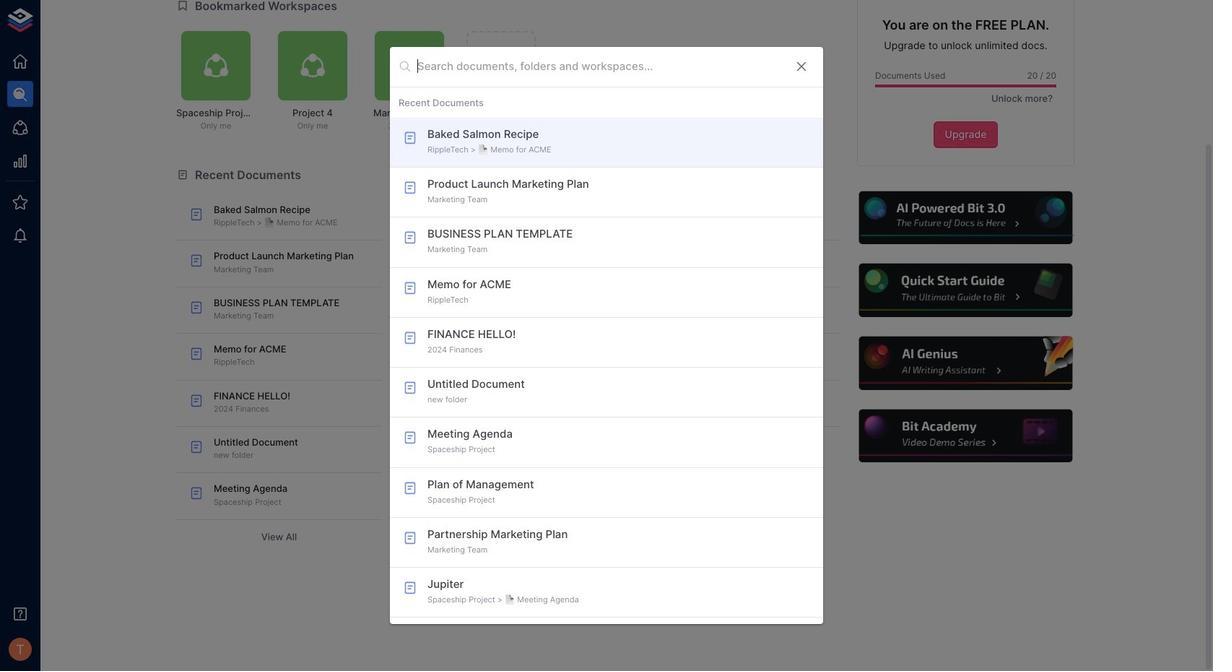 Task type: locate. For each thing, give the bounding box(es) containing it.
help image
[[857, 189, 1075, 246], [857, 262, 1075, 319], [857, 335, 1075, 392], [857, 407, 1075, 465]]

dialog
[[390, 47, 824, 624]]

2 help image from the top
[[857, 262, 1075, 319]]



Task type: vqa. For each thing, say whether or not it's contained in the screenshot.
the your
no



Task type: describe. For each thing, give the bounding box(es) containing it.
4 help image from the top
[[857, 407, 1075, 465]]

1 help image from the top
[[857, 189, 1075, 246]]

3 help image from the top
[[857, 335, 1075, 392]]

Search documents, folders and workspaces... text field
[[418, 56, 783, 78]]



